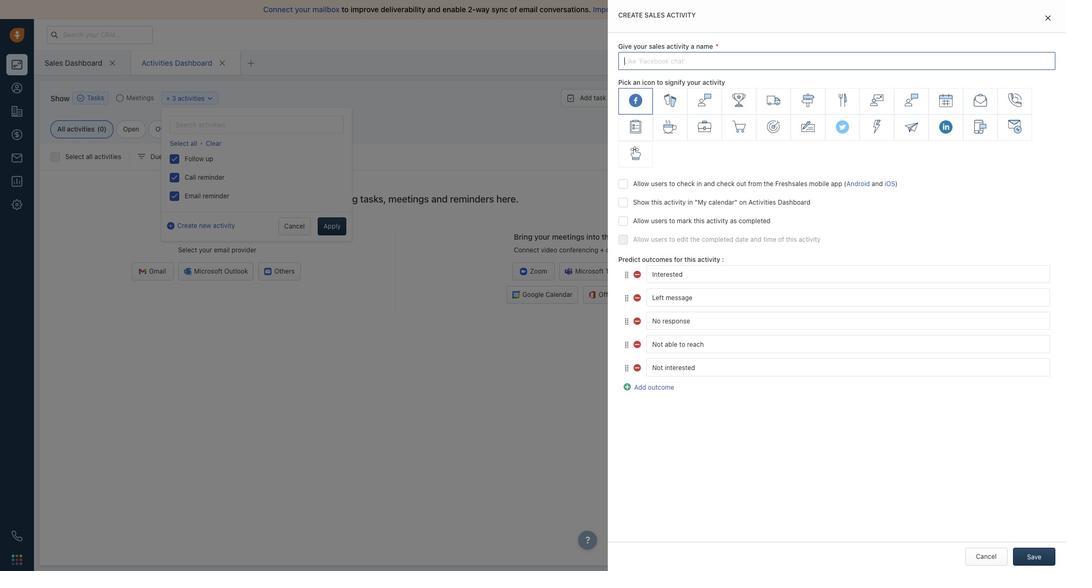 Task type: vqa. For each thing, say whether or not it's contained in the screenshot.
Connect your mailbox to improve deliverability and enable 2-way sync of email conversations. Import all your sales data so you don't have to start from scratch. Connect
yes



Task type: locate. For each thing, give the bounding box(es) containing it.
improve
[[351, 5, 379, 14]]

+
[[166, 94, 170, 102], [851, 135, 855, 143], [601, 246, 605, 254]]

in up "my
[[697, 180, 703, 188]]

2 horizontal spatial connect
[[763, 135, 789, 143]]

email reminder
[[185, 192, 229, 200]]

tasks
[[87, 94, 104, 102]]

connect left mailbox
[[263, 5, 293, 14]]

users for edit
[[651, 236, 668, 244]]

ui drag handle image
[[624, 295, 630, 302], [624, 365, 630, 373]]

cancel left save
[[977, 553, 997, 561]]

upcoming
[[315, 194, 358, 205]]

connect down my
[[763, 135, 789, 143]]

create
[[619, 11, 643, 19]]

0 horizontal spatial +
[[166, 94, 170, 102]]

reminders
[[450, 194, 494, 205]]

today ( nov 16
[[182, 153, 225, 161]]

add inside button
[[580, 94, 592, 102]]

tab panel containing create sales activity
[[608, 0, 1067, 572]]

mobile
[[810, 180, 830, 188]]

0 vertical spatial cancel
[[284, 222, 305, 230]]

0 vertical spatial reminder
[[198, 174, 225, 182]]

minus filled image down office 365 button
[[634, 316, 643, 325]]

1 horizontal spatial calendar
[[778, 109, 808, 118]]

( up select all activities
[[97, 125, 100, 133]]

0 vertical spatial meetings
[[389, 194, 429, 205]]

zoom
[[530, 268, 548, 276]]

all down all activities ( 0 )
[[86, 153, 93, 161]]

2 vertical spatial minus filled image
[[634, 340, 643, 348]]

view activity goals link
[[673, 128, 740, 137]]

activities
[[142, 58, 173, 67], [749, 199, 777, 207]]

1 vertical spatial in
[[697, 180, 703, 188]]

into up provider
[[226, 233, 239, 242]]

in for 21
[[819, 31, 824, 38]]

and left time at right
[[751, 236, 762, 244]]

cancel
[[284, 222, 305, 230], [977, 553, 997, 561]]

crm for bring your meetings into the crm
[[616, 233, 632, 242]]

calendar
[[546, 291, 573, 299]]

to right mailbox
[[342, 5, 349, 14]]

activity up mark
[[665, 199, 686, 207]]

0 vertical spatial (
[[97, 125, 100, 133]]

show for show this activity in "my calendar" on activities dashboard
[[634, 199, 650, 207]]

find
[[272, 194, 290, 205]]

cancel button down find at the left
[[279, 218, 311, 236]]

meetings up the microsoft teams button
[[552, 233, 585, 242]]

freshsales
[[776, 180, 808, 188]]

0 vertical spatial email
[[519, 5, 538, 14]]

1 vertical spatial allow
[[634, 217, 650, 225]]

2 microsoft from the left
[[576, 268, 604, 276]]

save
[[1028, 554, 1042, 562]]

1 vertical spatial select
[[65, 153, 84, 161]]

0 horizontal spatial activities
[[142, 58, 173, 67]]

0 horizontal spatial completed
[[702, 236, 734, 244]]

meetings
[[126, 94, 154, 102]]

allow for allow users to check in and check out from the freshsales mobile app ( android and ios )
[[634, 180, 650, 188]]

2 crm from the left
[[616, 233, 632, 242]]

activities
[[178, 94, 205, 102], [67, 125, 95, 133], [94, 153, 121, 161]]

20:00
[[766, 276, 783, 284]]

clear
[[206, 140, 222, 148]]

your right give
[[634, 42, 648, 50]]

time
[[764, 236, 777, 244]]

connect up zoom button
[[514, 246, 540, 254]]

minus filled image down predict
[[634, 270, 643, 278]]

video up zoom
[[541, 246, 558, 254]]

2 horizontal spatial add
[[651, 94, 663, 102]]

1 horizontal spatial cancel button
[[966, 548, 1008, 566]]

conversations.
[[540, 5, 591, 14]]

bring inside the bring your emails into the crm select your email provider
[[163, 233, 182, 242]]

your up zoom
[[535, 233, 550, 242]]

1 minus filled image from the top
[[634, 270, 643, 278]]

2 ui drag handle image from the top
[[624, 365, 630, 373]]

0 vertical spatial ui drag handle image
[[624, 271, 630, 279]]

edit
[[677, 236, 689, 244]]

0 vertical spatial activities
[[178, 94, 205, 102]]

1 horizontal spatial activities
[[749, 199, 777, 207]]

0 vertical spatial select
[[170, 140, 189, 148]]

1 vertical spatial calendar
[[857, 135, 884, 143]]

ui drag handle image for first minus filled icon from the top of the page
[[624, 295, 630, 302]]

0 vertical spatial today
[[182, 153, 200, 161]]

1 horizontal spatial from
[[775, 5, 791, 14]]

minus filled image up add outcome link on the bottom right of page
[[634, 363, 643, 371]]

( left up
[[202, 153, 204, 161]]

of right time at right
[[779, 236, 785, 244]]

phone image
[[12, 531, 22, 542]]

0
[[100, 125, 104, 133], [991, 551, 997, 561], [1035, 551, 1040, 561]]

for
[[675, 256, 683, 264]]

add inside button
[[651, 94, 663, 102]]

1 into from the left
[[226, 233, 239, 242]]

call
[[185, 174, 196, 182]]

0 horizontal spatial conferencing
[[560, 246, 599, 254]]

to left start
[[747, 5, 755, 14]]

email inside the bring your emails into the crm select your email provider
[[214, 246, 230, 254]]

the right the "edit"
[[691, 236, 700, 244]]

add right plus filled icon
[[635, 384, 647, 392]]

google
[[523, 291, 544, 299]]

the inside the bring your meetings into the crm connect video conferencing + calendar
[[602, 233, 614, 242]]

calendar
[[778, 109, 808, 118], [857, 135, 884, 143], [606, 246, 632, 254]]

conferencing inside the bring your meetings into the crm connect video conferencing + calendar
[[560, 246, 599, 254]]

0 vertical spatial in
[[819, 31, 824, 38]]

minus filled image for 3rd ui drag handle image from the top
[[634, 340, 643, 348]]

microsoft for emails
[[194, 268, 223, 276]]

cancel inside tab panel
[[977, 553, 997, 561]]

reminder down up
[[198, 174, 225, 182]]

+ up microsoft teams
[[601, 246, 605, 254]]

dashboard down freshsales
[[778, 199, 811, 207]]

1 vertical spatial ui drag handle image
[[624, 318, 630, 326]]

0 horizontal spatial 0
[[100, 125, 104, 133]]

check left out
[[717, 180, 735, 188]]

1 horizontal spatial +
[[601, 246, 605, 254]]

today right out
[[766, 175, 783, 183]]

activities inside dropdown button
[[178, 94, 205, 102]]

2 horizontal spatial calendar
[[857, 135, 884, 143]]

crm up predict
[[616, 233, 632, 242]]

activity right view
[[699, 128, 722, 136]]

1 horizontal spatial bring
[[514, 233, 533, 242]]

1 crm from the left
[[255, 233, 271, 242]]

0 horizontal spatial connect
[[263, 5, 293, 14]]

completed right as
[[739, 217, 771, 225]]

widgets
[[918, 83, 942, 91]]

0 horizontal spatial today
[[182, 153, 200, 161]]

1 horizontal spatial into
[[587, 233, 600, 242]]

1 0 link from the left
[[991, 551, 997, 561]]

into up the microsoft teams button
[[587, 233, 600, 242]]

this left "my
[[652, 199, 663, 207]]

reminder down call reminder
[[203, 192, 229, 200]]

add down icon
[[651, 94, 663, 102]]

2 allow from the top
[[634, 217, 650, 225]]

crm up provider
[[255, 233, 271, 242]]

in left "my
[[688, 199, 693, 207]]

open
[[123, 125, 139, 133]]

0 horizontal spatial in
[[688, 199, 693, 207]]

+ up android
[[851, 135, 855, 143]]

add task
[[580, 94, 607, 102]]

ui drag handle image up plus filled icon
[[624, 341, 630, 349]]

1 microsoft from the left
[[194, 268, 223, 276]]

cancel down find at the left
[[284, 222, 305, 230]]

0 horizontal spatial calendar
[[606, 246, 632, 254]]

1 vertical spatial today
[[766, 175, 783, 183]]

microsoft for meetings
[[576, 268, 604, 276]]

the for meetings
[[602, 233, 614, 242]]

ui drag handle image
[[624, 271, 630, 279], [624, 318, 630, 326], [624, 341, 630, 349]]

bring inside the bring your meetings into the crm connect video conferencing + calendar
[[514, 233, 533, 242]]

1 ui drag handle image from the top
[[624, 295, 630, 302]]

minus filled image for second ui drag handle image from the top
[[634, 316, 643, 325]]

crm inside the bring your emails into the crm select your email provider
[[255, 233, 271, 242]]

+ left 3
[[166, 94, 170, 102]]

activity up the a
[[667, 11, 696, 19]]

2 into from the left
[[587, 233, 600, 242]]

video down my calendar
[[790, 135, 807, 143]]

) left open
[[104, 125, 107, 133]]

email
[[519, 5, 538, 14], [214, 246, 230, 254]]

explore plans link
[[861, 28, 913, 41]]

activities up 3
[[142, 58, 173, 67]]

1 bring from the left
[[163, 233, 182, 242]]

microsoft left teams at the right top
[[576, 268, 604, 276]]

outcomes
[[643, 256, 673, 264]]

trial
[[791, 31, 802, 38]]

new
[[199, 222, 211, 230]]

check up "my
[[677, 180, 695, 188]]

bring for bring your meetings into the crm
[[514, 233, 533, 242]]

select up the date:
[[170, 140, 189, 148]]

my calendar
[[766, 109, 808, 118]]

freshworks switcher image
[[12, 555, 22, 566]]

calendar right my
[[778, 109, 808, 118]]

Give your sales activity a name text field
[[619, 52, 1056, 70]]

0 vertical spatial ui drag handle image
[[624, 295, 630, 302]]

google calendar
[[523, 291, 573, 299]]

ui drag handle image down 365
[[624, 318, 630, 326]]

video inside the bring your meetings into the crm connect video conferencing + calendar
[[541, 246, 558, 254]]

ui drag handle image down predict
[[624, 271, 630, 279]]

Search your CRM... text field
[[47, 26, 153, 44]]

activities for all
[[94, 153, 121, 161]]

today for today
[[766, 175, 783, 183]]

create sales activity
[[619, 11, 696, 19]]

1 horizontal spatial 0 link
[[1035, 551, 1040, 561]]

minus filled image right 365
[[634, 293, 643, 301]]

activity left the a
[[667, 42, 690, 50]]

dashboard right 'sales'
[[65, 58, 102, 67]]

users
[[651, 180, 668, 188], [651, 217, 668, 225], [651, 236, 668, 244]]

2 horizontal spatial all
[[619, 5, 627, 14]]

all
[[619, 5, 627, 14], [191, 140, 197, 148], [86, 153, 93, 161]]

2 horizontal spatial 0
[[1035, 551, 1040, 561]]

1 horizontal spatial video
[[790, 135, 807, 143]]

office
[[599, 291, 617, 299]]

today down select all link
[[182, 153, 200, 161]]

cancel for apply
[[284, 222, 305, 230]]

create new activity
[[177, 222, 235, 230]]

2 vertical spatial users
[[651, 236, 668, 244]]

0 horizontal spatial bring
[[163, 233, 182, 242]]

ui drag handle image right office
[[624, 295, 630, 302]]

select down create at top
[[178, 246, 197, 254]]

None text field
[[647, 289, 1051, 307], [647, 336, 1051, 354], [647, 359, 1051, 377], [647, 289, 1051, 307], [647, 336, 1051, 354], [647, 359, 1051, 377]]

your down create at top
[[184, 233, 200, 242]]

2 horizontal spatial (
[[845, 180, 847, 188]]

mailbox
[[313, 5, 340, 14]]

crm inside the bring your meetings into the crm connect video conferencing + calendar
[[616, 233, 632, 242]]

0 vertical spatial users
[[651, 180, 668, 188]]

microsoft
[[194, 268, 223, 276], [576, 268, 604, 276]]

your
[[295, 5, 311, 14], [629, 5, 644, 14], [634, 42, 648, 50], [688, 79, 701, 87], [293, 194, 312, 205], [184, 233, 200, 242], [535, 233, 550, 242], [199, 246, 212, 254]]

( right app
[[845, 180, 847, 188]]

ios link
[[885, 180, 896, 188]]

phone element
[[6, 526, 28, 547]]

tasks,
[[360, 194, 386, 205]]

0 vertical spatial minus filled image
[[634, 293, 643, 301]]

0 horizontal spatial of
[[510, 5, 517, 14]]

None text field
[[647, 266, 1051, 284], [647, 312, 1051, 330], [647, 266, 1051, 284], [647, 312, 1051, 330]]

2 horizontal spatial dashboard
[[778, 199, 811, 207]]

1 vertical spatial conferencing
[[560, 246, 599, 254]]

due
[[151, 153, 163, 161]]

0 horizontal spatial cancel button
[[279, 218, 311, 236]]

1 vertical spatial of
[[779, 236, 785, 244]]

bring your meetings into the crm connect video conferencing + calendar
[[514, 233, 632, 254]]

minus filled image
[[634, 293, 643, 301], [634, 363, 643, 371]]

all for select all
[[191, 140, 197, 148]]

tab panel
[[608, 0, 1067, 572]]

a
[[691, 42, 695, 50]]

connect for connect video conferencing + calendar
[[763, 135, 789, 143]]

allow for allow users to edit the completed date and time of this activity
[[634, 236, 650, 244]]

2 vertical spatial connect
[[514, 246, 540, 254]]

outcome
[[648, 384, 675, 392]]

connect inside the bring your meetings into the crm connect video conferencing + calendar
[[514, 246, 540, 254]]

add
[[580, 94, 592, 102], [651, 94, 663, 102], [635, 384, 647, 392]]

meetings right tasks,
[[389, 194, 429, 205]]

add meeting
[[651, 94, 689, 102]]

all for select all activities
[[86, 153, 93, 161]]

connect video conferencing + calendar
[[763, 135, 884, 143]]

3 users from the top
[[651, 236, 668, 244]]

1 horizontal spatial cancel
[[977, 553, 997, 561]]

1 horizontal spatial show
[[634, 199, 650, 207]]

1 horizontal spatial (
[[202, 153, 204, 161]]

allow users to check in and check out from the freshsales mobile app ( android and ios )
[[634, 180, 898, 188]]

bring up zoom button
[[514, 233, 533, 242]]

email down emails on the left of page
[[214, 246, 230, 254]]

:
[[723, 256, 725, 264]]

0 horizontal spatial microsoft
[[194, 268, 223, 276]]

1 allow from the top
[[634, 180, 650, 188]]

0 vertical spatial calendar
[[778, 109, 808, 118]]

and left "ios"
[[872, 180, 884, 188]]

+ inside dropdown button
[[166, 94, 170, 102]]

2 vertical spatial (
[[845, 180, 847, 188]]

0 horizontal spatial show
[[50, 94, 70, 103]]

21
[[825, 31, 832, 38]]

down image
[[207, 95, 214, 102]]

date:
[[164, 153, 180, 161]]

2 vertical spatial in
[[688, 199, 693, 207]]

3 allow from the top
[[634, 236, 650, 244]]

meeting
[[665, 94, 689, 102]]

icon
[[643, 79, 656, 87]]

reminder for call reminder
[[198, 174, 225, 182]]

cancel button for save
[[966, 548, 1008, 566]]

connect
[[263, 5, 293, 14], [763, 135, 789, 143], [514, 246, 540, 254]]

1 horizontal spatial of
[[779, 236, 785, 244]]

completed up :
[[702, 236, 734, 244]]

meetings
[[389, 194, 429, 205], [552, 233, 585, 242]]

1 vertical spatial minus filled image
[[634, 363, 643, 371]]

0 horizontal spatial into
[[226, 233, 239, 242]]

save button
[[1014, 548, 1056, 566]]

0 vertical spatial allow
[[634, 180, 650, 188]]

2 users from the top
[[651, 217, 668, 225]]

ui drag handle image up plus filled icon
[[624, 365, 630, 373]]

1 horizontal spatial microsoft
[[576, 268, 604, 276]]

all up follow
[[191, 140, 197, 148]]

1 horizontal spatial conferencing
[[809, 135, 849, 143]]

1 vertical spatial activities
[[67, 125, 95, 133]]

1 check from the left
[[677, 180, 695, 188]]

minus filled image up add outcome link on the bottom right of page
[[634, 340, 643, 348]]

conferencing up app
[[809, 135, 849, 143]]

1 horizontal spatial check
[[717, 180, 735, 188]]

1 vertical spatial ui drag handle image
[[624, 365, 630, 373]]

sync
[[492, 5, 508, 14]]

into inside the bring your meetings into the crm connect video conferencing + calendar
[[587, 233, 600, 242]]

activities down all activities ( 0 )
[[94, 153, 121, 161]]

21:00
[[766, 308, 782, 316]]

crm
[[255, 233, 271, 242], [616, 233, 632, 242]]

view activity goals
[[683, 128, 740, 136]]

1 vertical spatial completed
[[702, 236, 734, 244]]

more button
[[698, 89, 740, 107], [698, 89, 740, 107]]

from right start
[[775, 5, 791, 14]]

1 horizontal spatial add
[[635, 384, 647, 392]]

1 vertical spatial show
[[634, 199, 650, 207]]

0 vertical spatial activities
[[142, 58, 173, 67]]

show for show
[[50, 94, 70, 103]]

into inside the bring your emails into the crm select your email provider
[[226, 233, 239, 242]]

2 vertical spatial calendar
[[606, 246, 632, 254]]

1 vertical spatial from
[[749, 180, 763, 188]]

email
[[185, 192, 201, 200]]

calendar inside the bring your meetings into the crm connect video conferencing + calendar
[[606, 246, 632, 254]]

calendar up predict
[[606, 246, 632, 254]]

of right the sync
[[510, 5, 517, 14]]

users for check
[[651, 180, 668, 188]]

) right android
[[896, 180, 898, 188]]

select down all activities ( 0 )
[[65, 153, 84, 161]]

2 vertical spatial activities
[[94, 153, 121, 161]]

1 horizontal spatial meetings
[[552, 233, 585, 242]]

1 vertical spatial minus filled image
[[634, 316, 643, 325]]

0 horizontal spatial add
[[580, 94, 592, 102]]

email right the sync
[[519, 5, 538, 14]]

1 horizontal spatial 0
[[991, 551, 997, 561]]

the inside the bring your emails into the crm select your email provider
[[241, 233, 253, 242]]

cancel button left save
[[966, 548, 1008, 566]]

3
[[172, 94, 176, 102]]

0 vertical spatial cancel button
[[279, 218, 311, 236]]

add outcome
[[635, 384, 675, 392]]

this right time at right
[[787, 236, 798, 244]]

3 minus filled image from the top
[[634, 340, 643, 348]]

conferencing up the microsoft teams button
[[560, 246, 599, 254]]

2 vertical spatial ui drag handle image
[[624, 341, 630, 349]]

date
[[736, 236, 749, 244]]

0 vertical spatial of
[[510, 5, 517, 14]]

dialog
[[608, 0, 1067, 572]]

minus filled image
[[634, 270, 643, 278], [634, 316, 643, 325], [634, 340, 643, 348]]

scratch.
[[793, 5, 822, 14]]

show this activity in "my calendar" on activities dashboard
[[634, 199, 811, 207]]

the up microsoft teams
[[602, 233, 614, 242]]

2 minus filled image from the top
[[634, 316, 643, 325]]

from right out
[[749, 180, 763, 188]]

more
[[706, 94, 722, 102]]

into for emails
[[226, 233, 239, 242]]

2 bring from the left
[[514, 233, 533, 242]]

0 horizontal spatial all
[[86, 153, 93, 161]]

microsoft left outlook
[[194, 268, 223, 276]]

1 ui drag handle image from the top
[[624, 271, 630, 279]]

1 vertical spatial cancel
[[977, 553, 997, 561]]

dialog containing create sales activity
[[608, 0, 1067, 572]]

1 vertical spatial meetings
[[552, 233, 585, 242]]

1 vertical spatial all
[[191, 140, 197, 148]]

cancel button for apply
[[279, 218, 311, 236]]

2 vertical spatial select
[[178, 246, 197, 254]]

1 users from the top
[[651, 180, 668, 188]]

activities right 3
[[178, 94, 205, 102]]

create new activity link
[[167, 221, 235, 231]]

add left task
[[580, 94, 592, 102]]

microsoft outlook button
[[178, 263, 254, 281]]

1 horizontal spatial today
[[766, 175, 783, 183]]



Task type: describe. For each thing, give the bounding box(es) containing it.
to left the "edit"
[[670, 236, 676, 244]]

allow for allow users to mark this activity as completed
[[634, 217, 650, 225]]

23:00
[[766, 372, 783, 380]]

activity inside "link"
[[699, 128, 722, 136]]

your left mailbox
[[295, 5, 311, 14]]

add task button
[[562, 89, 612, 107]]

google calendar button
[[507, 286, 579, 304]]

configure widgets
[[887, 83, 942, 91]]

you
[[694, 5, 707, 14]]

clear link
[[206, 139, 222, 148]]

signify
[[665, 79, 686, 87]]

0 vertical spatial video
[[790, 135, 807, 143]]

reminder for email reminder
[[203, 192, 229, 200]]

2 horizontal spatial +
[[851, 135, 855, 143]]

Search activities text field
[[170, 116, 344, 134]]

bring for bring your emails into the crm
[[163, 233, 182, 242]]

goals
[[724, 128, 740, 136]]

select all activities
[[65, 153, 121, 161]]

0 horizontal spatial meetings
[[389, 194, 429, 205]]

activity up more
[[703, 79, 726, 87]]

your down emails on the left of page
[[199, 246, 212, 254]]

zoom button
[[513, 263, 555, 281]]

into for meetings
[[587, 233, 600, 242]]

sales
[[45, 58, 63, 67]]

activities for 3
[[178, 94, 205, 102]]

to left mark
[[670, 217, 676, 225]]

dashboard for activities dashboard
[[175, 58, 212, 67]]

dashboard for sales dashboard
[[65, 58, 102, 67]]

as
[[731, 217, 737, 225]]

this right mark
[[694, 217, 705, 225]]

plus filled image
[[624, 382, 633, 391]]

minus filled image for third ui drag handle image from the bottom of the page
[[634, 270, 643, 278]]

1 horizontal spatial email
[[519, 5, 538, 14]]

1 horizontal spatial )
[[896, 180, 898, 188]]

1 horizontal spatial completed
[[739, 217, 771, 225]]

allow users to edit the completed date and time of this activity
[[634, 236, 821, 244]]

and left reminders
[[432, 194, 448, 205]]

all activities ( 0 )
[[57, 125, 107, 133]]

your right import
[[629, 5, 644, 14]]

cancel for save
[[977, 553, 997, 561]]

to right icon
[[657, 79, 664, 87]]

app
[[832, 180, 843, 188]]

the for to
[[691, 236, 700, 244]]

configure widgets button
[[871, 81, 948, 93]]

ui drag handle image for 1st minus filled icon from the bottom
[[624, 365, 630, 373]]

and left enable
[[428, 5, 441, 14]]

0 vertical spatial all
[[619, 5, 627, 14]]

apply
[[324, 222, 341, 230]]

users for mark
[[651, 217, 668, 225]]

1 vertical spatial activities
[[749, 199, 777, 207]]

3 ui drag handle image from the top
[[624, 341, 630, 349]]

1 horizontal spatial in
[[697, 180, 703, 188]]

connect your mailbox link
[[263, 5, 342, 14]]

office 365
[[599, 291, 631, 299]]

your
[[777, 31, 789, 38]]

so
[[684, 5, 692, 14]]

microsoft teams button
[[560, 263, 631, 281]]

connect for connect your mailbox to improve deliverability and enable 2-way sync of email conversations. import all your sales data so you don't have to start from scratch.
[[263, 5, 293, 14]]

gmail button
[[131, 263, 174, 281]]

add for add meeting
[[651, 94, 663, 102]]

+ 3 activities
[[166, 94, 205, 102]]

2 minus filled image from the top
[[634, 363, 643, 371]]

my
[[766, 109, 776, 118]]

activity right time at right
[[799, 236, 821, 244]]

import all your sales data link
[[593, 5, 684, 14]]

android
[[847, 180, 871, 188]]

nov
[[204, 153, 216, 161]]

gmail
[[149, 268, 166, 276]]

1 minus filled image from the top
[[634, 293, 643, 301]]

enable
[[443, 5, 466, 14]]

add meeting button
[[633, 89, 695, 107]]

pick an icon to signify your activity
[[619, 79, 726, 87]]

your right find at the left
[[293, 194, 312, 205]]

select for select all activities
[[65, 153, 84, 161]]

16
[[218, 153, 225, 161]]

email image
[[962, 30, 969, 39]]

to up allow users to mark this activity as completed
[[670, 180, 676, 188]]

select for select all
[[170, 140, 189, 148]]

configure
[[887, 83, 916, 91]]

don't
[[709, 5, 727, 14]]

days
[[833, 31, 846, 38]]

connect your mailbox to improve deliverability and enable 2-way sync of email conversations. import all your sales data so you don't have to start from scratch.
[[263, 5, 822, 14]]

have
[[729, 5, 746, 14]]

meetings inside the bring your meetings into the crm connect video conferencing + calendar
[[552, 233, 585, 242]]

sales dashboard
[[45, 58, 102, 67]]

"my
[[695, 199, 707, 207]]

predict
[[619, 256, 641, 264]]

your trial ends in 21 days
[[777, 31, 846, 38]]

0 vertical spatial conferencing
[[809, 135, 849, 143]]

ios
[[885, 180, 896, 188]]

name
[[697, 42, 714, 50]]

and up "my
[[704, 180, 715, 188]]

crm for bring your emails into the crm
[[255, 233, 271, 242]]

an
[[634, 79, 641, 87]]

explore
[[866, 30, 889, 38]]

out
[[737, 180, 747, 188]]

apply button
[[318, 218, 347, 236]]

predict outcomes for this activity :
[[619, 256, 725, 264]]

find your upcoming tasks, meetings and reminders here.
[[272, 194, 519, 205]]

+ 3 activities link
[[166, 93, 214, 103]]

activity left as
[[707, 217, 729, 225]]

0 vertical spatial )
[[104, 125, 107, 133]]

emails
[[202, 233, 224, 242]]

2 check from the left
[[717, 180, 735, 188]]

0 horizontal spatial (
[[97, 125, 100, 133]]

1 vertical spatial (
[[202, 153, 204, 161]]

add for add outcome
[[635, 384, 647, 392]]

the left freshsales
[[764, 180, 774, 188]]

microsoft teams
[[576, 268, 625, 276]]

allow users to mark this activity as completed
[[634, 217, 771, 225]]

follow up
[[185, 155, 213, 163]]

365
[[619, 291, 631, 299]]

2 0 link from the left
[[1035, 551, 1040, 561]]

due date:
[[151, 153, 180, 161]]

calendar"
[[709, 199, 738, 207]]

on
[[740, 199, 747, 207]]

today for today ( nov 16
[[182, 153, 200, 161]]

this right for
[[685, 256, 696, 264]]

+ inside the bring your meetings into the crm connect video conferencing + calendar
[[601, 246, 605, 254]]

select inside the bring your emails into the crm select your email provider
[[178, 246, 197, 254]]

deliverability
[[381, 5, 426, 14]]

2 ui drag handle image from the top
[[624, 318, 630, 326]]

select all link
[[170, 139, 197, 148]]

teams
[[606, 268, 625, 276]]

the for emails
[[241, 233, 253, 242]]

plans
[[891, 30, 908, 38]]

activity left :
[[698, 256, 721, 264]]

+ 3 activities button
[[162, 92, 219, 105]]

up
[[206, 155, 213, 163]]

in for "my
[[688, 199, 693, 207]]

add for add task
[[580, 94, 592, 102]]

completed
[[198, 125, 230, 133]]

0 vertical spatial from
[[775, 5, 791, 14]]

office 365 button
[[583, 286, 637, 304]]

here.
[[497, 194, 519, 205]]

your inside the bring your meetings into the crm connect video conferencing + calendar
[[535, 233, 550, 242]]

2-
[[468, 5, 476, 14]]

activity up emails on the left of page
[[213, 222, 235, 230]]

your right signify
[[688, 79, 701, 87]]

others button
[[258, 263, 301, 281]]



